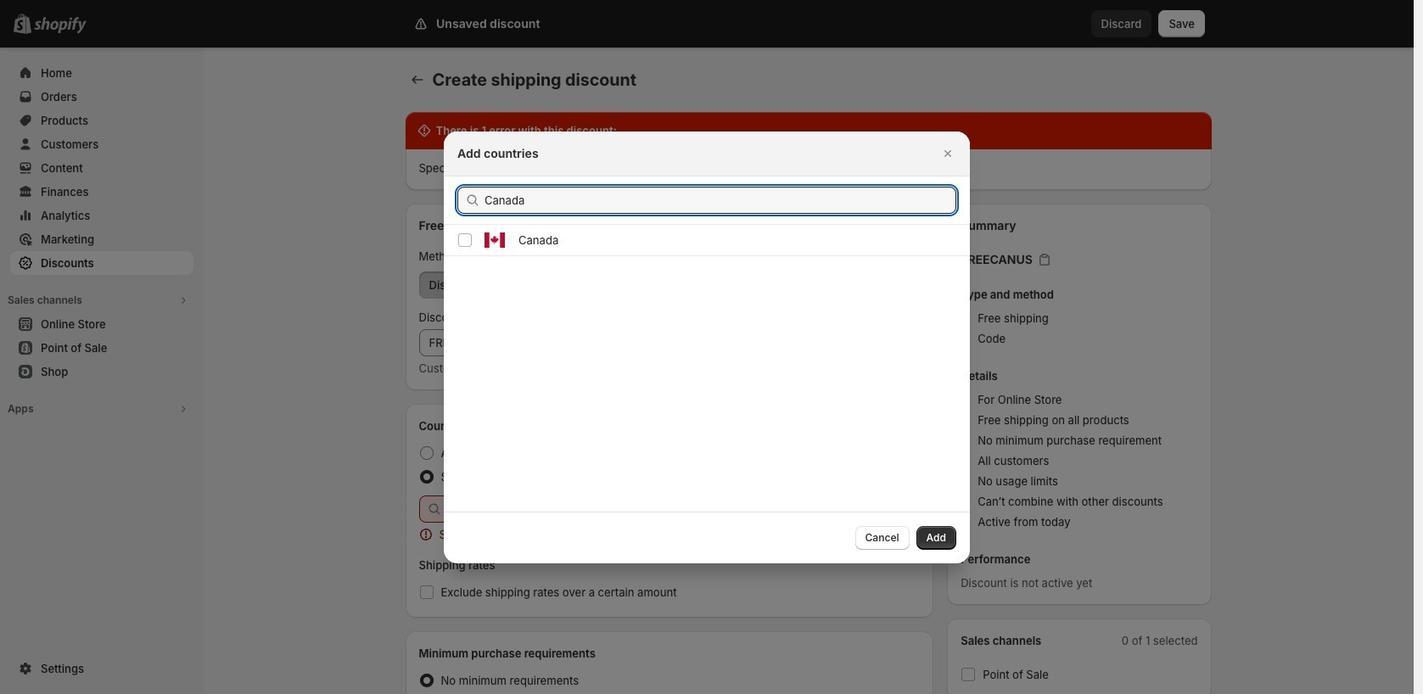 Task type: locate. For each thing, give the bounding box(es) containing it.
dialog
[[0, 131, 1414, 563]]

shopify image
[[34, 17, 87, 34]]



Task type: vqa. For each thing, say whether or not it's contained in the screenshot.
Search countries text field
yes



Task type: describe. For each thing, give the bounding box(es) containing it.
Search countries text field
[[485, 186, 957, 213]]



